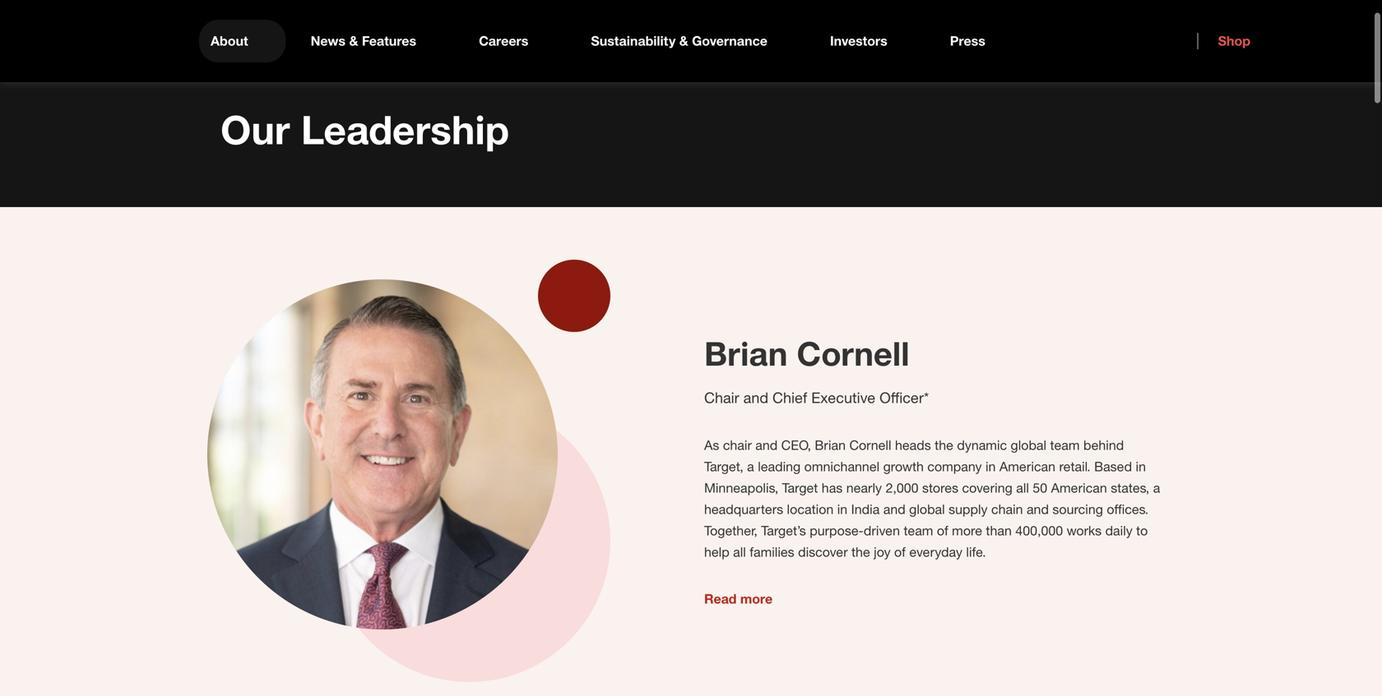 Task type: locate. For each thing, give the bounding box(es) containing it.
states,
[[1111, 480, 1150, 496]]

and up 400,000 on the right bottom of page
[[1027, 502, 1049, 518]]

1 vertical spatial global
[[909, 502, 945, 518]]

about up home
[[211, 33, 248, 49]]

1 vertical spatial a
[[1153, 480, 1160, 496]]

more right read
[[740, 592, 773, 608]]

cornell
[[797, 334, 910, 374], [849, 438, 891, 454]]

1 horizontal spatial about
[[284, 49, 321, 65]]

life.
[[966, 545, 986, 561]]

headquarters
[[704, 502, 783, 518]]

team
[[1050, 438, 1080, 454], [904, 523, 933, 539]]

a right states,
[[1153, 480, 1160, 496]]

read more link
[[704, 590, 1162, 610]]

1 horizontal spatial of
[[937, 523, 948, 539]]

brian inside as chair and ceo, brian cornell heads the dynamic global team behind target, a leading omnichannel growth company in american retail. based in minneapolis, target has nearly 2,000 stores covering all 50 american states, a headquarters location in india and global supply chain and sourcing offices. together, target's purpose-driven team of more than 400,000 works daily to help all families discover the joy of everyday life.
[[815, 438, 846, 454]]

& left governance
[[679, 33, 688, 49]]

a up minneapolis, at the bottom right of page
[[747, 459, 754, 475]]

1 & from the left
[[349, 33, 358, 49]]

target,
[[704, 459, 743, 475]]

the left joy
[[852, 545, 870, 561]]

0 vertical spatial all
[[1016, 480, 1029, 496]]

the
[[935, 438, 953, 454], [852, 545, 870, 561]]

everyday
[[909, 545, 963, 561]]

1 horizontal spatial brian
[[815, 438, 846, 454]]

&
[[349, 33, 358, 49], [679, 33, 688, 49]]

target
[[782, 480, 818, 496]]

& right news
[[349, 33, 358, 49]]

home
[[220, 49, 257, 65]]

target's
[[761, 523, 806, 539]]

1 horizontal spatial global
[[1011, 438, 1047, 454]]

daily
[[1105, 523, 1133, 539]]

as chair and ceo, brian cornell heads the dynamic global team behind target, a leading omnichannel growth company in american retail. based in minneapolis, target has nearly 2,000 stores covering all 50 american states, a headquarters location in india and global supply chain and sourcing offices. together, target's purpose-driven team of more than 400,000 works daily to help all families discover the joy of everyday life.
[[704, 438, 1160, 561]]

team up retail.
[[1050, 438, 1080, 454]]

about down news
[[284, 49, 321, 65]]

dynamic
[[957, 438, 1007, 454]]

the up company
[[935, 438, 953, 454]]

0 horizontal spatial brian
[[704, 334, 788, 374]]

of right joy
[[894, 545, 906, 561]]

0 vertical spatial american
[[999, 459, 1056, 475]]

global
[[1011, 438, 1047, 454], [909, 502, 945, 518]]

covering
[[962, 480, 1013, 496]]

0 horizontal spatial team
[[904, 523, 933, 539]]

cornell up omnichannel
[[849, 438, 891, 454]]

2,000
[[886, 480, 919, 496]]

team up "everyday"
[[904, 523, 933, 539]]

joy
[[874, 545, 891, 561]]

driven
[[864, 523, 900, 539]]

home link
[[220, 49, 257, 66]]

and
[[743, 389, 768, 407], [755, 438, 778, 454], [883, 502, 906, 518], [1027, 502, 1049, 518]]

0 horizontal spatial &
[[349, 33, 358, 49]]

about inside about link
[[211, 33, 248, 49]]

purpose-
[[810, 523, 864, 539]]

& for governance
[[679, 33, 688, 49]]

investors link
[[819, 20, 925, 63]]

officer*
[[880, 389, 929, 407]]

1 horizontal spatial a
[[1153, 480, 1160, 496]]

careers link
[[467, 20, 566, 63]]

based
[[1094, 459, 1132, 475]]

1 vertical spatial brian
[[815, 438, 846, 454]]

chair and chief executive officer*
[[704, 389, 929, 407]]

of
[[937, 523, 948, 539], [894, 545, 906, 561]]

brian up omnichannel
[[815, 438, 846, 454]]

brian
[[704, 334, 788, 374], [815, 438, 846, 454]]

0 horizontal spatial about
[[211, 33, 248, 49]]

global up 50 on the right
[[1011, 438, 1047, 454]]

help
[[704, 545, 730, 561]]

in up covering
[[986, 459, 996, 475]]

behind
[[1083, 438, 1124, 454]]

1 vertical spatial the
[[852, 545, 870, 561]]

governance
[[692, 33, 768, 49]]

1 vertical spatial about
[[284, 49, 321, 65]]

american up the sourcing
[[1051, 480, 1107, 496]]

leading
[[758, 459, 801, 475]]

0 vertical spatial team
[[1050, 438, 1080, 454]]

press
[[950, 33, 985, 49]]

0 vertical spatial about
[[211, 33, 248, 49]]

of up "everyday"
[[937, 523, 948, 539]]

to
[[1136, 523, 1148, 539]]

about
[[211, 33, 248, 49], [284, 49, 321, 65]]

location
[[787, 502, 834, 518]]

american
[[999, 459, 1056, 475], [1051, 480, 1107, 496]]

a
[[747, 459, 754, 475], [1153, 480, 1160, 496]]

works
[[1067, 523, 1102, 539]]

0 vertical spatial a
[[747, 459, 754, 475]]

1 vertical spatial all
[[733, 545, 746, 561]]

more down supply
[[952, 523, 982, 539]]

1 vertical spatial cornell
[[849, 438, 891, 454]]

cornell inside as chair and ceo, brian cornell heads the dynamic global team behind target, a leading omnichannel growth company in american retail. based in minneapolis, target has nearly 2,000 stores covering all 50 american states, a headquarters location in india and global supply chain and sourcing offices. together, target's purpose-driven team of more than 400,000 works daily to help all families discover the joy of everyday life.
[[849, 438, 891, 454]]

our leadership
[[220, 106, 509, 154]]

retail.
[[1059, 459, 1091, 475]]

discover
[[798, 545, 848, 561]]

shop link
[[1198, 33, 1251, 49]]

more inside as chair and ceo, brian cornell heads the dynamic global team behind target, a leading omnichannel growth company in american retail. based in minneapolis, target has nearly 2,000 stores covering all 50 american states, a headquarters location in india and global supply chain and sourcing offices. together, target's purpose-driven team of more than 400,000 works daily to help all families discover the joy of everyday life.
[[952, 523, 982, 539]]

global down the stores
[[909, 502, 945, 518]]

families
[[750, 545, 794, 561]]

sustainability & governance link
[[579, 20, 805, 63]]

american up 50 on the right
[[999, 459, 1056, 475]]

news & features
[[311, 33, 416, 49]]

all
[[1016, 480, 1029, 496], [733, 545, 746, 561]]

brian up the chair
[[704, 334, 788, 374]]

1 horizontal spatial team
[[1050, 438, 1080, 454]]

0 horizontal spatial the
[[852, 545, 870, 561]]

0 vertical spatial global
[[1011, 438, 1047, 454]]

0 vertical spatial more
[[952, 523, 982, 539]]

leadership
[[301, 106, 509, 154]]

india
[[851, 502, 880, 518]]

all right help
[[733, 545, 746, 561]]

cornell up executive
[[797, 334, 910, 374]]

1 horizontal spatial more
[[952, 523, 982, 539]]

1 vertical spatial of
[[894, 545, 906, 561]]

all left 50 on the right
[[1016, 480, 1029, 496]]

in up states,
[[1136, 459, 1146, 475]]

in
[[986, 459, 996, 475], [1136, 459, 1146, 475], [837, 502, 848, 518]]

more
[[952, 523, 982, 539], [740, 592, 773, 608]]

our
[[220, 106, 290, 154]]

and left chief
[[743, 389, 768, 407]]

0 horizontal spatial a
[[747, 459, 754, 475]]

in up purpose-
[[837, 502, 848, 518]]

2 & from the left
[[679, 33, 688, 49]]

executive
[[811, 389, 875, 407]]

0 horizontal spatial more
[[740, 592, 773, 608]]

company
[[927, 459, 982, 475]]

1 horizontal spatial the
[[935, 438, 953, 454]]

growth
[[883, 459, 924, 475]]

1 horizontal spatial &
[[679, 33, 688, 49]]



Task type: describe. For each thing, give the bounding box(es) containing it.
400,000
[[1015, 523, 1063, 539]]

sustainability & governance
[[591, 33, 768, 49]]

read
[[704, 592, 737, 608]]

heads
[[895, 438, 931, 454]]

and up the leading
[[755, 438, 778, 454]]

investors
[[830, 33, 887, 49]]

chair
[[723, 438, 752, 454]]

minneapolis,
[[704, 480, 778, 496]]

0 horizontal spatial in
[[837, 502, 848, 518]]

0 horizontal spatial global
[[909, 502, 945, 518]]

1 vertical spatial american
[[1051, 480, 1107, 496]]

news & features link
[[299, 20, 454, 63]]

news
[[311, 33, 346, 49]]

0 vertical spatial the
[[935, 438, 953, 454]]

together,
[[704, 523, 758, 539]]

1 vertical spatial team
[[904, 523, 933, 539]]

chief
[[773, 389, 807, 407]]

0 horizontal spatial all
[[733, 545, 746, 561]]

ceo,
[[781, 438, 811, 454]]

offices.
[[1107, 502, 1149, 518]]

shop
[[1218, 33, 1251, 49]]

press link
[[938, 20, 1023, 63]]

chair
[[704, 389, 739, 407]]

brian cornell link
[[704, 334, 910, 374]]

read more
[[704, 592, 773, 608]]

brian cornell
[[704, 334, 910, 374]]

0 vertical spatial cornell
[[797, 334, 910, 374]]

chain
[[991, 502, 1023, 518]]

0 vertical spatial brian
[[704, 334, 788, 374]]

photo of brian cornell image
[[207, 280, 558, 630]]

omnichannel
[[804, 459, 880, 475]]

2 horizontal spatial in
[[1136, 459, 1146, 475]]

sustainability
[[591, 33, 676, 49]]

1 vertical spatial more
[[740, 592, 773, 608]]

has
[[822, 480, 843, 496]]

supply
[[949, 502, 988, 518]]

0 horizontal spatial of
[[894, 545, 906, 561]]

than
[[986, 523, 1012, 539]]

careers
[[479, 33, 528, 49]]

nearly
[[846, 480, 882, 496]]

as
[[704, 438, 719, 454]]

1 horizontal spatial all
[[1016, 480, 1029, 496]]

50
[[1033, 480, 1047, 496]]

features
[[362, 33, 416, 49]]

0 vertical spatial of
[[937, 523, 948, 539]]

1 horizontal spatial in
[[986, 459, 996, 475]]

& for features
[[349, 33, 358, 49]]

stores
[[922, 480, 959, 496]]

sourcing
[[1053, 502, 1103, 518]]

about link
[[199, 20, 286, 63]]

and down 2,000
[[883, 502, 906, 518]]



Task type: vqa. For each thing, say whether or not it's contained in the screenshot.
Chair
yes



